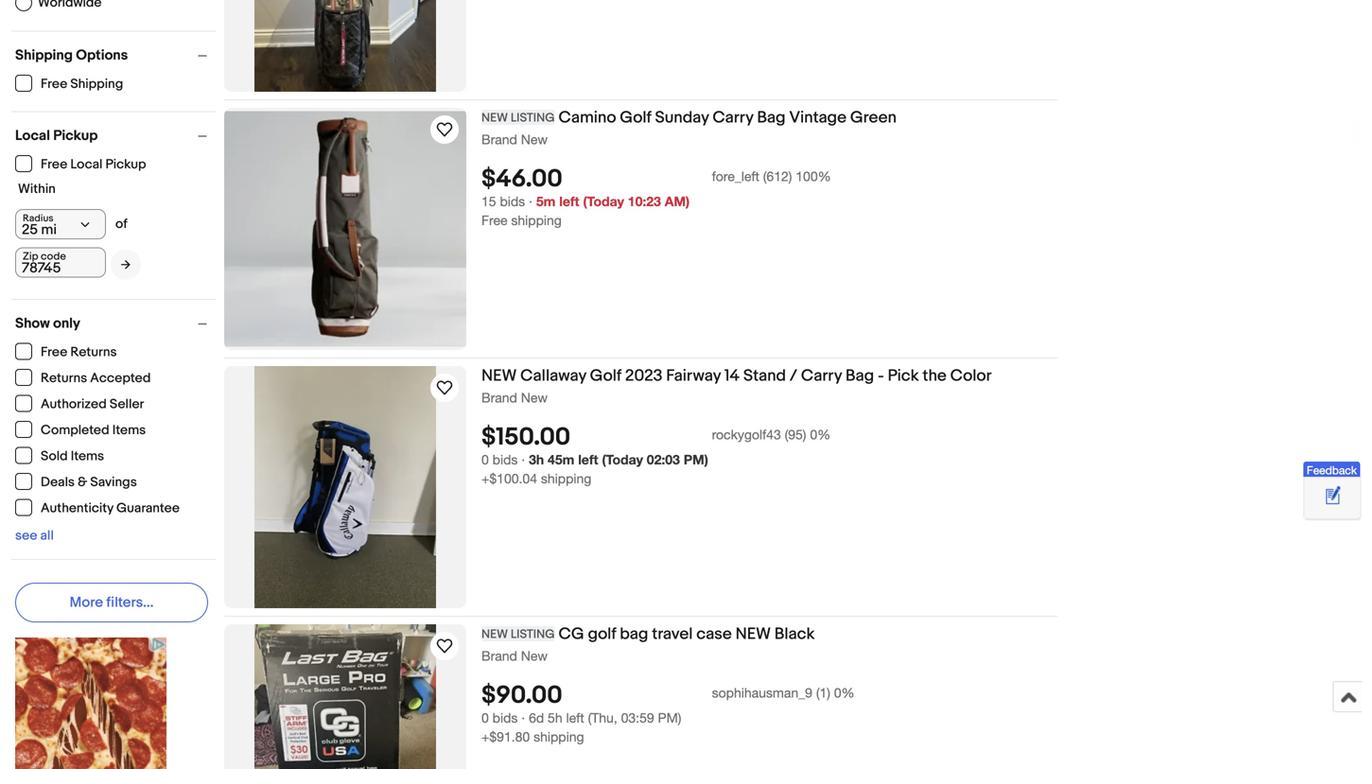 Task type: locate. For each thing, give the bounding box(es) containing it.
new callaway golf 2023 fairway 14 stand / carry bag - pick the color brand new
[[482, 366, 992, 405]]

1 vertical spatial bids
[[493, 452, 518, 468]]

pickup
[[53, 127, 98, 144], [105, 157, 146, 173]]

bids right 15
[[500, 194, 525, 209]]

bag left '-'
[[846, 366, 874, 386]]

0 inside rockygolf43 (95) 0% 0 bids · 3h 45m left (today 02:03 pm) +$100.04 shipping
[[482, 452, 489, 468]]

bids for $46.00
[[500, 194, 525, 209]]

2 vertical spatial shipping
[[534, 729, 584, 745]]

fairway
[[666, 366, 721, 386]]

travel
[[652, 624, 693, 644]]

brand up $46.00
[[482, 132, 517, 147]]

1 vertical spatial ·
[[522, 452, 525, 468]]

0%
[[810, 427, 831, 442], [834, 685, 855, 701]]

free shipping link
[[15, 75, 124, 92]]

shipping down the 45m
[[541, 471, 592, 486]]

free for free returns
[[41, 344, 67, 360]]

listing inside the new listing camino golf sunday carry bag vintage green brand new
[[511, 111, 555, 125]]

(today left 10:23
[[583, 194, 624, 209]]

pm) right 03:59
[[658, 710, 682, 726]]

45m
[[548, 452, 575, 468]]

new callaway golf 2023 fairway 14 stand / carry bag - pick the color heading
[[482, 366, 992, 386]]

1 0 from the top
[[482, 452, 489, 468]]

0 horizontal spatial pm)
[[658, 710, 682, 726]]

new
[[482, 111, 508, 125], [521, 132, 548, 147], [521, 390, 548, 405], [482, 627, 508, 642], [521, 648, 548, 664]]

free down the local pickup
[[41, 157, 67, 173]]

1 vertical spatial items
[[71, 448, 104, 465]]

golf
[[620, 108, 651, 128], [590, 366, 622, 386]]

0 horizontal spatial local
[[15, 127, 50, 144]]

shipping down 5h
[[534, 729, 584, 745]]

0 vertical spatial bag
[[757, 108, 786, 128]]

brand
[[482, 132, 517, 147], [482, 390, 517, 405], [482, 648, 517, 664]]

shipping down options
[[70, 76, 123, 92]]

14
[[725, 366, 740, 386]]

1 vertical spatial brand
[[482, 390, 517, 405]]

0% right (95)
[[810, 427, 831, 442]]

0 horizontal spatial bag
[[757, 108, 786, 128]]

(95)
[[785, 427, 806, 442]]

1 brand from the top
[[482, 132, 517, 147]]

0 vertical spatial 0
[[482, 452, 489, 468]]

5h
[[548, 710, 563, 726]]

show only button
[[15, 315, 216, 332]]

2 listing from the top
[[511, 627, 555, 642]]

brand inside new listing cg golf bag travel case new black brand new
[[482, 648, 517, 664]]

1 vertical spatial new
[[736, 624, 771, 644]]

items for completed items
[[112, 422, 146, 438]]

1 vertical spatial carry
[[801, 366, 842, 386]]

(today left the 02:03
[[602, 452, 643, 468]]

2 vertical spatial left
[[566, 710, 584, 726]]

0 vertical spatial ·
[[529, 194, 533, 209]]

0 horizontal spatial 0%
[[810, 427, 831, 442]]

listing inside new listing cg golf bag travel case new black brand new
[[511, 627, 555, 642]]

0 vertical spatial new
[[482, 366, 517, 386]]

pickup down local pickup dropdown button
[[105, 157, 146, 173]]

sophihausman_9
[[712, 685, 813, 701]]

$90.00
[[482, 681, 562, 711]]

0 vertical spatial left
[[559, 194, 579, 209]]

golf left 2023
[[590, 366, 622, 386]]

2 brand from the top
[[482, 390, 517, 405]]

pickup up free local pickup link
[[53, 127, 98, 144]]

0% right the (1)
[[834, 685, 855, 701]]

more
[[70, 594, 103, 611]]

0% inside sophihausman_9 (1) 0% 0 bids · 6d 5h left (thu, 03:59 pm) +$91.80 shipping
[[834, 685, 855, 701]]

bids inside sophihausman_9 (1) 0% 0 bids · 6d 5h left (thu, 03:59 pm) +$91.80 shipping
[[493, 710, 518, 726]]

authorized seller link
[[15, 395, 145, 412]]

left right 5h
[[566, 710, 584, 726]]

pm)
[[684, 452, 708, 468], [658, 710, 682, 726]]

deals & savings
[[41, 474, 137, 491]]

free returns link
[[15, 343, 118, 360]]

returns inside 'link'
[[41, 370, 87, 386]]

1 listing from the top
[[511, 111, 555, 125]]

1 vertical spatial local
[[70, 157, 103, 173]]

left inside sophihausman_9 (1) 0% 0 bids · 6d 5h left (thu, 03:59 pm) +$91.80 shipping
[[566, 710, 584, 726]]

1 horizontal spatial pickup
[[105, 157, 146, 173]]

· inside fore_left (612) 100% 15 bids · 5m left (today 10:23 am) free shipping
[[529, 194, 533, 209]]

0 vertical spatial pm)
[[684, 452, 708, 468]]

left
[[559, 194, 579, 209], [578, 452, 598, 468], [566, 710, 584, 726]]

sophihausman_9 (1) 0% 0 bids · 6d 5h left (thu, 03:59 pm) +$91.80 shipping
[[482, 685, 855, 745]]

cg
[[559, 624, 584, 644]]

pm) for $90.00
[[658, 710, 682, 726]]

1 vertical spatial shipping
[[70, 76, 123, 92]]

0% inside rockygolf43 (95) 0% 0 bids · 3h 45m left (today 02:03 pm) +$100.04 shipping
[[810, 427, 831, 442]]

None text field
[[15, 247, 106, 278]]

· inside rockygolf43 (95) 0% 0 bids · 3h 45m left (today 02:03 pm) +$100.04 shipping
[[522, 452, 525, 468]]

new left callaway
[[482, 366, 517, 386]]

shipping up free shipping link
[[15, 47, 73, 64]]

the
[[923, 366, 947, 386]]

free
[[41, 76, 67, 92], [41, 157, 67, 173], [482, 213, 508, 228], [41, 344, 67, 360]]

1 vertical spatial left
[[578, 452, 598, 468]]

0% for $90.00
[[834, 685, 855, 701]]

brand inside the new listing camino golf sunday carry bag vintage green brand new
[[482, 132, 517, 147]]

green
[[850, 108, 897, 128]]

camino
[[559, 108, 616, 128]]

new up $90.00
[[521, 648, 548, 664]]

bag
[[620, 624, 648, 644]]

carry right the sunday
[[713, 108, 754, 128]]

listing for $90.00
[[511, 627, 555, 642]]

0 horizontal spatial new
[[482, 366, 517, 386]]

1 vertical spatial pm)
[[658, 710, 682, 726]]

1 vertical spatial pickup
[[105, 157, 146, 173]]

free down show only
[[41, 344, 67, 360]]

2023
[[625, 366, 663, 386]]

free local pickup
[[41, 157, 146, 173]]

local pickup button
[[15, 127, 216, 144]]

left right the 45m
[[578, 452, 598, 468]]

authorized seller
[[41, 396, 144, 412]]

bids for $90.00
[[493, 710, 518, 726]]

1 vertical spatial listing
[[511, 627, 555, 642]]

0 vertical spatial brand
[[482, 132, 517, 147]]

local up within
[[15, 127, 50, 144]]

brand up $150.00
[[482, 390, 517, 405]]

items inside 'link'
[[71, 448, 104, 465]]

listing left "cg"
[[511, 627, 555, 642]]

0 horizontal spatial carry
[[713, 108, 754, 128]]

new
[[482, 366, 517, 386], [736, 624, 771, 644]]

· left 5m
[[529, 194, 533, 209]]

(today
[[583, 194, 624, 209], [602, 452, 643, 468]]

new right 'case'
[[736, 624, 771, 644]]

pm) right the 02:03
[[684, 452, 708, 468]]

returns down free returns link
[[41, 370, 87, 386]]

1 vertical spatial bag
[[846, 366, 874, 386]]

free returns
[[41, 344, 117, 360]]

left inside rockygolf43 (95) 0% 0 bids · 3h 45m left (today 02:03 pm) +$100.04 shipping
[[578, 452, 598, 468]]

03:59
[[621, 710, 654, 726]]

camino golf sunday carry bag vintage green image
[[224, 111, 466, 347]]

0 vertical spatial returns
[[70, 344, 117, 360]]

all
[[40, 528, 54, 544]]

new callaway golf 2023 fairway 14 stand / carry bag - pick the color image
[[254, 366, 436, 608]]

brand up $90.00
[[482, 648, 517, 664]]

free inside fore_left (612) 100% 15 bids · 5m left (today 10:23 am) free shipping
[[482, 213, 508, 228]]

pm) inside rockygolf43 (95) 0% 0 bids · 3h 45m left (today 02:03 pm) +$100.04 shipping
[[684, 452, 708, 468]]

· left 6d
[[522, 710, 525, 726]]

bids inside fore_left (612) 100% 15 bids · 5m left (today 10:23 am) free shipping
[[500, 194, 525, 209]]

2 vertical spatial bids
[[493, 710, 518, 726]]

0 vertical spatial items
[[112, 422, 146, 438]]

only
[[53, 315, 80, 332]]

see all button
[[15, 528, 54, 544]]

local
[[15, 127, 50, 144], [70, 157, 103, 173]]

free down 15
[[482, 213, 508, 228]]

returns up returns accepted at the left of the page
[[70, 344, 117, 360]]

listing left camino in the left of the page
[[511, 111, 555, 125]]

local down local pickup dropdown button
[[70, 157, 103, 173]]

2 vertical spatial ·
[[522, 710, 525, 726]]

0
[[482, 452, 489, 468], [482, 710, 489, 726]]

g/fore golf bag limited edition camo rare! image
[[254, 0, 436, 92]]

0 vertical spatial bids
[[500, 194, 525, 209]]

bids up the +$91.80
[[493, 710, 518, 726]]

1 vertical spatial golf
[[590, 366, 622, 386]]

listing
[[511, 111, 555, 125], [511, 627, 555, 642]]

free down the shipping options
[[41, 76, 67, 92]]

carry inside new callaway golf 2023 fairway 14 stand / carry bag - pick the color brand new
[[801, 366, 842, 386]]

0 up the +$91.80
[[482, 710, 489, 726]]

feedback
[[1307, 463, 1357, 477]]

items down seller at the bottom left
[[112, 422, 146, 438]]

left inside fore_left (612) 100% 15 bids · 5m left (today 10:23 am) free shipping
[[559, 194, 579, 209]]

1 vertical spatial 0
[[482, 710, 489, 726]]

1 vertical spatial returns
[[41, 370, 87, 386]]

3h
[[529, 452, 544, 468]]

· left 3h
[[522, 452, 525, 468]]

3 brand from the top
[[482, 648, 517, 664]]

1 vertical spatial 0%
[[834, 685, 855, 701]]

1 horizontal spatial new
[[736, 624, 771, 644]]

pickup inside free local pickup link
[[105, 157, 146, 173]]

0 vertical spatial 0%
[[810, 427, 831, 442]]

bids
[[500, 194, 525, 209], [493, 452, 518, 468], [493, 710, 518, 726]]

2 vertical spatial brand
[[482, 648, 517, 664]]

0 vertical spatial shipping
[[15, 47, 73, 64]]

1 horizontal spatial bag
[[846, 366, 874, 386]]

·
[[529, 194, 533, 209], [522, 452, 525, 468], [522, 710, 525, 726]]

1 horizontal spatial pm)
[[684, 452, 708, 468]]

returns
[[70, 344, 117, 360], [41, 370, 87, 386]]

completed
[[41, 422, 109, 438]]

vintage
[[789, 108, 847, 128]]

stand
[[743, 366, 786, 386]]

watch camino golf sunday carry bag vintage green image
[[433, 118, 456, 141]]

1 horizontal spatial items
[[112, 422, 146, 438]]

listing for $46.00
[[511, 111, 555, 125]]

0 vertical spatial shipping
[[511, 213, 562, 228]]

pm) inside sophihausman_9 (1) 0% 0 bids · 6d 5h left (thu, 03:59 pm) +$91.80 shipping
[[658, 710, 682, 726]]

camino golf sunday carry bag vintage green heading
[[482, 108, 897, 128]]

0 horizontal spatial items
[[71, 448, 104, 465]]

new inside new callaway golf 2023 fairway 14 stand / carry bag - pick the color brand new
[[521, 390, 548, 405]]

bids up +$100.04
[[493, 452, 518, 468]]

bag left vintage
[[757, 108, 786, 128]]

seller
[[110, 396, 144, 412]]

carry
[[713, 108, 754, 128], [801, 366, 842, 386]]

· inside sophihausman_9 (1) 0% 0 bids · 6d 5h left (thu, 03:59 pm) +$91.80 shipping
[[522, 710, 525, 726]]

bids inside rockygolf43 (95) 0% 0 bids · 3h 45m left (today 02:03 pm) +$100.04 shipping
[[493, 452, 518, 468]]

1 horizontal spatial local
[[70, 157, 103, 173]]

items for sold items
[[71, 448, 104, 465]]

bids for $150.00
[[493, 452, 518, 468]]

am)
[[665, 194, 690, 209]]

0 vertical spatial (today
[[583, 194, 624, 209]]

golf
[[588, 624, 616, 644]]

shipping down 5m
[[511, 213, 562, 228]]

0 vertical spatial pickup
[[53, 127, 98, 144]]

1 horizontal spatial carry
[[801, 366, 842, 386]]

new down callaway
[[521, 390, 548, 405]]

+$91.80
[[482, 729, 530, 745]]

(thu,
[[588, 710, 618, 726]]

items inside "link"
[[112, 422, 146, 438]]

new up $46.00
[[521, 132, 548, 147]]

0 vertical spatial golf
[[620, 108, 651, 128]]

carry right '/'
[[801, 366, 842, 386]]

authenticity
[[41, 500, 113, 517]]

1 horizontal spatial 0%
[[834, 685, 855, 701]]

1 vertical spatial shipping
[[541, 471, 592, 486]]

$46.00
[[482, 165, 563, 194]]

accepted
[[90, 370, 151, 386]]

advertisement region
[[15, 638, 167, 769]]

items up deals & savings
[[71, 448, 104, 465]]

shipping inside sophihausman_9 (1) 0% 0 bids · 6d 5h left (thu, 03:59 pm) +$91.80 shipping
[[534, 729, 584, 745]]

apply within filter image
[[121, 259, 131, 271]]

golf left the sunday
[[620, 108, 651, 128]]

1 vertical spatial (today
[[602, 452, 643, 468]]

0 inside sophihausman_9 (1) 0% 0 bids · 6d 5h left (thu, 03:59 pm) +$91.80 shipping
[[482, 710, 489, 726]]

0 up +$100.04
[[482, 452, 489, 468]]

cg golf bag travel case new black heading
[[482, 624, 815, 644]]

0 vertical spatial carry
[[713, 108, 754, 128]]

shipping inside rockygolf43 (95) 0% 0 bids · 3h 45m left (today 02:03 pm) +$100.04 shipping
[[541, 471, 592, 486]]

2 0 from the top
[[482, 710, 489, 726]]

0 vertical spatial listing
[[511, 111, 555, 125]]

shipping
[[511, 213, 562, 228], [541, 471, 592, 486], [534, 729, 584, 745]]

0 vertical spatial local
[[15, 127, 50, 144]]

0 for $150.00
[[482, 452, 489, 468]]

deals
[[41, 474, 75, 491]]

deals & savings link
[[15, 473, 138, 491]]

left right 5m
[[559, 194, 579, 209]]

02:03
[[647, 452, 680, 468]]



Task type: describe. For each thing, give the bounding box(es) containing it.
new callaway golf 2023 fairway 14 stand / carry bag - pick the color link
[[482, 366, 1058, 389]]

100%
[[796, 169, 831, 184]]

0 for $90.00
[[482, 710, 489, 726]]

fore_left (612) 100% 15 bids · 5m left (today 10:23 am) free shipping
[[482, 169, 831, 228]]

of
[[115, 216, 127, 232]]

15
[[482, 194, 496, 209]]

callaway
[[520, 366, 586, 386]]

· for $150.00
[[522, 452, 525, 468]]

5m
[[536, 194, 556, 209]]

new right watch cg golf bag travel case new black image
[[482, 627, 508, 642]]

case
[[696, 624, 732, 644]]

authorized
[[41, 396, 107, 412]]

shipping for $150.00
[[541, 471, 592, 486]]

sold
[[41, 448, 68, 465]]

· for $90.00
[[522, 710, 525, 726]]

see all
[[15, 528, 54, 544]]

(612)
[[763, 169, 792, 184]]

fore_left
[[712, 169, 760, 184]]

(1)
[[816, 685, 831, 701]]

show
[[15, 315, 50, 332]]

local pickup
[[15, 127, 98, 144]]

completed items
[[41, 422, 146, 438]]

rockygolf43 (95) 0% 0 bids · 3h 45m left (today 02:03 pm) +$100.04 shipping
[[482, 427, 831, 486]]

rockygolf43
[[712, 427, 781, 442]]

returns accepted link
[[15, 369, 152, 386]]

free for free local pickup
[[41, 157, 67, 173]]

free local pickup link
[[15, 155, 147, 173]]

sunday
[[655, 108, 709, 128]]

brand inside new callaway golf 2023 fairway 14 stand / carry bag - pick the color brand new
[[482, 390, 517, 405]]

watch cg golf bag travel case new black image
[[433, 635, 456, 658]]

+$100.04
[[482, 471, 537, 486]]

left for $90.00
[[566, 710, 584, 726]]

filters...
[[106, 594, 154, 611]]

brand for $90.00
[[482, 648, 517, 664]]

savings
[[90, 474, 137, 491]]

more filters... button
[[15, 583, 208, 622]]

0% for $150.00
[[810, 427, 831, 442]]

$150.00
[[482, 423, 571, 452]]

golf inside new callaway golf 2023 fairway 14 stand / carry bag - pick the color brand new
[[590, 366, 622, 386]]

watch new callaway golf 2023 fairway 14 stand / carry bag - pick the color image
[[433, 377, 456, 399]]

returns accepted
[[41, 370, 151, 386]]

&
[[78, 474, 87, 491]]

see
[[15, 528, 37, 544]]

pm) for $150.00
[[684, 452, 708, 468]]

guarantee
[[116, 500, 180, 517]]

0 horizontal spatial pickup
[[53, 127, 98, 144]]

new inside new callaway golf 2023 fairway 14 stand / carry bag - pick the color brand new
[[482, 366, 517, 386]]

black
[[775, 624, 815, 644]]

-
[[878, 366, 884, 386]]

free for free shipping
[[41, 76, 67, 92]]

carry inside the new listing camino golf sunday carry bag vintage green brand new
[[713, 108, 754, 128]]

new listing camino golf sunday carry bag vintage green brand new
[[482, 108, 897, 147]]

options
[[76, 47, 128, 64]]

/
[[790, 366, 798, 386]]

shipping for $90.00
[[534, 729, 584, 745]]

(today inside rockygolf43 (95) 0% 0 bids · 3h 45m left (today 02:03 pm) +$100.04 shipping
[[602, 452, 643, 468]]

new listing cg golf bag travel case new black brand new
[[482, 624, 815, 664]]

color
[[950, 366, 992, 386]]

golf inside the new listing camino golf sunday carry bag vintage green brand new
[[620, 108, 651, 128]]

free shipping
[[41, 76, 123, 92]]

sold items link
[[15, 447, 105, 465]]

cg golf bag travel case new black image
[[254, 624, 436, 769]]

show only
[[15, 315, 80, 332]]

shipping options
[[15, 47, 128, 64]]

within
[[18, 181, 56, 197]]

pick
[[888, 366, 919, 386]]

authenticity guarantee
[[41, 500, 180, 517]]

· for $46.00
[[529, 194, 533, 209]]

new inside new listing cg golf bag travel case new black brand new
[[736, 624, 771, 644]]

authenticity guarantee link
[[15, 499, 181, 517]]

sold items
[[41, 448, 104, 465]]

shipping inside fore_left (612) 100% 15 bids · 5m left (today 10:23 am) free shipping
[[511, 213, 562, 228]]

completed items link
[[15, 421, 147, 438]]

more filters...
[[70, 594, 154, 611]]

brand for $46.00
[[482, 132, 517, 147]]

(today inside fore_left (612) 100% 15 bids · 5m left (today 10:23 am) free shipping
[[583, 194, 624, 209]]

6d
[[529, 710, 544, 726]]

10:23
[[628, 194, 661, 209]]

bag inside the new listing camino golf sunday carry bag vintage green brand new
[[757, 108, 786, 128]]

new right watch camino golf sunday carry bag vintage green "image"
[[482, 111, 508, 125]]

shipping options button
[[15, 47, 216, 64]]

bag inside new callaway golf 2023 fairway 14 stand / carry bag - pick the color brand new
[[846, 366, 874, 386]]

left for $150.00
[[578, 452, 598, 468]]



Task type: vqa. For each thing, say whether or not it's contained in the screenshot.
shipping for $150.00
yes



